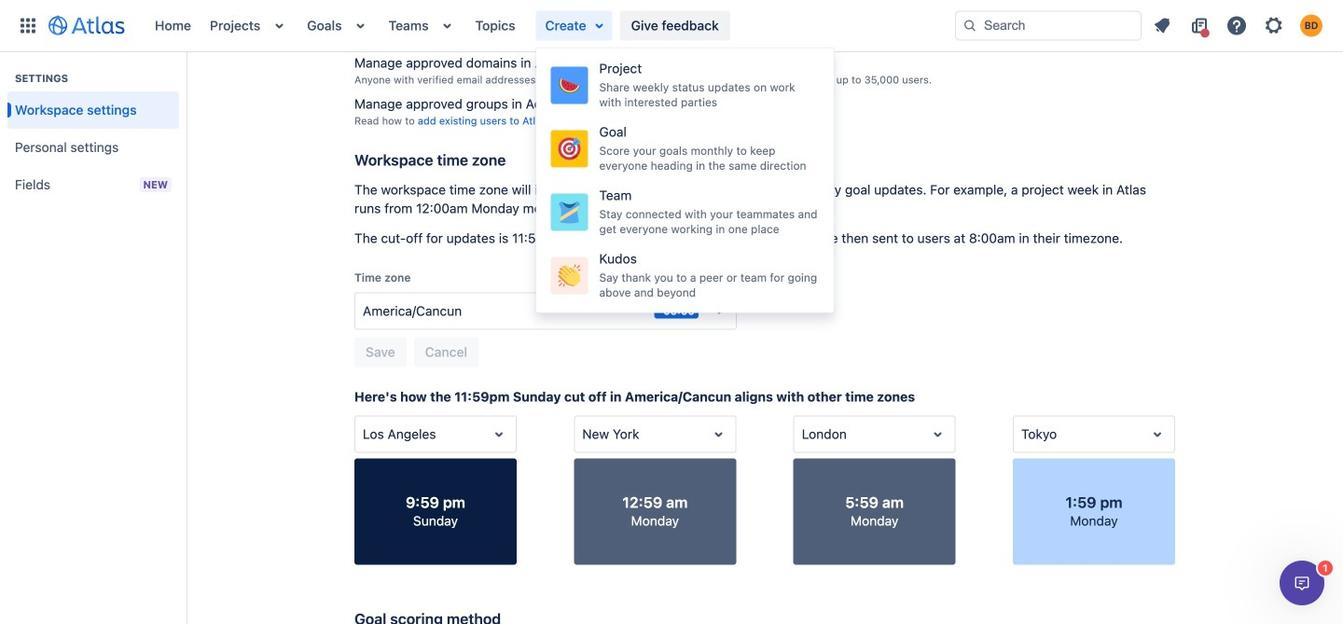 Task type: describe. For each thing, give the bounding box(es) containing it.
list item inside list
[[536, 11, 613, 41]]

settings image
[[1263, 14, 1286, 37]]

switch to... image
[[17, 14, 39, 37]]

an external link image
[[599, 55, 614, 69]]

search image
[[963, 18, 978, 33]]

3 open image from the left
[[927, 423, 950, 446]]

:running_shirt_with_sash: image
[[558, 201, 581, 223]]

4 open image from the left
[[1147, 423, 1169, 446]]

notifications image
[[1151, 14, 1174, 37]]

0 horizontal spatial group
[[7, 52, 179, 209]]

:watermelon: image
[[558, 74, 581, 97]]



Task type: vqa. For each thing, say whether or not it's contained in the screenshot.
close banner image
no



Task type: locate. For each thing, give the bounding box(es) containing it.
Search field
[[955, 11, 1142, 41]]

list item
[[536, 11, 613, 41]]

0 horizontal spatial list
[[146, 0, 955, 52]]

list
[[146, 0, 955, 52], [1146, 11, 1332, 41]]

:running_shirt_with_sash: image
[[558, 201, 581, 223]]

None search field
[[955, 11, 1142, 41]]

banner
[[0, 0, 1344, 52]]

:dart: image
[[558, 138, 581, 160], [558, 138, 581, 160]]

:clap: image
[[558, 265, 581, 287], [558, 265, 581, 287]]

open image
[[708, 300, 731, 322]]

2 open image from the left
[[708, 423, 730, 446]]

None text field
[[363, 425, 367, 444]]

1 horizontal spatial list
[[1146, 11, 1332, 41]]

account image
[[1301, 14, 1323, 37]]

:watermelon: image
[[558, 74, 581, 97]]

an external link image
[[590, 96, 605, 111]]

open image
[[488, 423, 510, 446], [708, 423, 730, 446], [927, 423, 950, 446], [1147, 423, 1169, 446]]

None text field
[[363, 302, 367, 320], [583, 425, 586, 444], [802, 425, 806, 444], [363, 302, 367, 320], [583, 425, 586, 444], [802, 425, 806, 444]]

heading
[[7, 71, 179, 86]]

1 open image from the left
[[488, 423, 510, 446]]

group
[[536, 48, 835, 313], [7, 52, 179, 209]]

help image
[[1226, 14, 1248, 37]]

top element
[[11, 0, 955, 52]]

1 horizontal spatial group
[[536, 48, 835, 313]]



